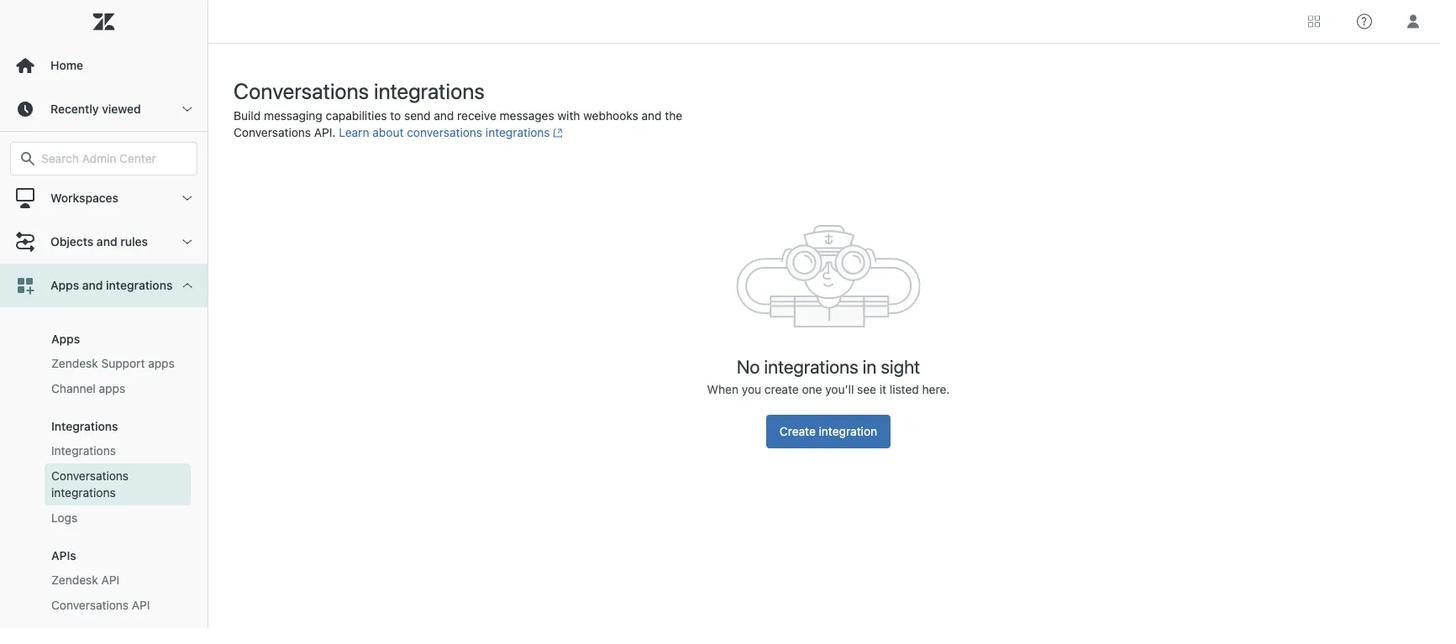 Task type: locate. For each thing, give the bounding box(es) containing it.
apps inside group
[[51, 332, 80, 346]]

viewed
[[102, 102, 141, 116]]

apps and integrations button
[[0, 264, 208, 308]]

integrations
[[51, 420, 118, 434], [51, 444, 116, 458]]

objects and rules
[[50, 235, 148, 249]]

apis element
[[51, 549, 76, 563]]

0 vertical spatial integrations
[[106, 279, 173, 293]]

conversations inside "link"
[[51, 469, 129, 483]]

user menu image
[[1403, 11, 1425, 32]]

conversations down 'zendesk api' element
[[51, 599, 129, 613]]

0 vertical spatial conversations
[[51, 469, 129, 483]]

recently viewed button
[[0, 87, 208, 131]]

apps for apps and integrations
[[50, 279, 79, 293]]

workspaces button
[[0, 177, 208, 220]]

2 zendesk from the top
[[51, 574, 98, 588]]

zendesk down apis "element"
[[51, 574, 98, 588]]

conversations down integrations "link"
[[51, 469, 129, 483]]

0 vertical spatial integrations element
[[51, 420, 118, 434]]

0 vertical spatial api
[[101, 574, 119, 588]]

1 vertical spatial zendesk
[[51, 574, 98, 588]]

conversations
[[51, 469, 129, 483], [51, 599, 129, 613]]

integrations inside dropdown button
[[106, 279, 173, 293]]

channel apps link
[[45, 377, 191, 402]]

conversations for integrations
[[51, 469, 129, 483]]

apps down the zendesk support apps element
[[99, 382, 125, 396]]

integrations up conversations integrations
[[51, 444, 116, 458]]

and inside dropdown button
[[82, 279, 103, 293]]

integrations up logs
[[51, 486, 116, 500]]

1 vertical spatial integrations element
[[51, 443, 116, 460]]

channel apps
[[51, 382, 125, 396]]

0 horizontal spatial apps
[[99, 382, 125, 396]]

0 vertical spatial and
[[97, 235, 117, 249]]

zendesk api
[[51, 574, 119, 588]]

zendesk support apps element
[[51, 356, 175, 372]]

zendesk for zendesk api
[[51, 574, 98, 588]]

1 vertical spatial and
[[82, 279, 103, 293]]

integrations element
[[51, 420, 118, 434], [51, 443, 116, 460]]

1 vertical spatial integrations
[[51, 486, 116, 500]]

integrations element up conversations integrations
[[51, 443, 116, 460]]

1 zendesk from the top
[[51, 357, 98, 371]]

tree containing workspaces
[[0, 177, 208, 629]]

tree item
[[0, 264, 208, 629]]

conversations api
[[51, 599, 150, 613]]

None search field
[[2, 142, 206, 176]]

and
[[97, 235, 117, 249], [82, 279, 103, 293]]

1 horizontal spatial api
[[132, 599, 150, 613]]

zendesk up "channel"
[[51, 357, 98, 371]]

objects and rules button
[[0, 220, 208, 264]]

1 conversations from the top
[[51, 469, 129, 483]]

tree item containing apps and integrations
[[0, 264, 208, 629]]

support
[[101, 357, 145, 371]]

0 vertical spatial zendesk
[[51, 357, 98, 371]]

api for conversations api
[[132, 599, 150, 613]]

apps and integrations
[[50, 279, 173, 293]]

2 conversations from the top
[[51, 599, 129, 613]]

1 integrations element from the top
[[51, 420, 118, 434]]

apps up "channel"
[[51, 332, 80, 346]]

1 vertical spatial conversations
[[51, 599, 129, 613]]

apps right 'support'
[[148, 357, 175, 371]]

1 integrations from the top
[[51, 420, 118, 434]]

apps
[[50, 279, 79, 293], [51, 332, 80, 346]]

integrations down rules
[[106, 279, 173, 293]]

and down objects and rules
[[82, 279, 103, 293]]

0 vertical spatial apps
[[50, 279, 79, 293]]

zendesk
[[51, 357, 98, 371], [51, 574, 98, 588]]

apps inside dropdown button
[[50, 279, 79, 293]]

1 vertical spatial api
[[132, 599, 150, 613]]

1 vertical spatial integrations
[[51, 444, 116, 458]]

home button
[[0, 44, 208, 87]]

apps and integrations group
[[0, 308, 208, 629]]

zendesk inside "link"
[[51, 574, 98, 588]]

1 vertical spatial apps
[[51, 332, 80, 346]]

apps
[[148, 357, 175, 371], [99, 382, 125, 396]]

0 horizontal spatial api
[[101, 574, 119, 588]]

0 vertical spatial apps
[[148, 357, 175, 371]]

zendesk support apps link
[[45, 351, 191, 377]]

apps inside the zendesk support apps element
[[148, 357, 175, 371]]

0 vertical spatial integrations
[[51, 420, 118, 434]]

1 vertical spatial apps
[[99, 382, 125, 396]]

2 integrations element from the top
[[51, 443, 116, 460]]

integrations
[[106, 279, 173, 293], [51, 486, 116, 500]]

apps down objects
[[50, 279, 79, 293]]

2 integrations from the top
[[51, 444, 116, 458]]

and inside dropdown button
[[97, 235, 117, 249]]

api up conversations api link
[[101, 574, 119, 588]]

conversations integrations link
[[45, 464, 191, 506]]

api down zendesk api "link"
[[132, 599, 150, 613]]

api inside "link"
[[101, 574, 119, 588]]

zendesk products image
[[1309, 16, 1321, 27]]

and left rules
[[97, 235, 117, 249]]

recently
[[50, 102, 99, 116]]

none search field inside primary "element"
[[2, 142, 206, 176]]

1 horizontal spatial apps
[[148, 357, 175, 371]]

tree inside primary "element"
[[0, 177, 208, 629]]

integrations element down the 'channel apps' element
[[51, 420, 118, 434]]

channel apps element
[[51, 381, 125, 398]]

Search Admin Center field
[[41, 151, 187, 166]]

tree
[[0, 177, 208, 629]]

conversations integrations element
[[51, 468, 184, 502]]

integrations down the 'channel apps' element
[[51, 420, 118, 434]]

api
[[101, 574, 119, 588], [132, 599, 150, 613]]

conversations api link
[[45, 593, 191, 619]]

apps element
[[51, 332, 80, 346]]

zendesk support apps
[[51, 357, 175, 371]]

apps inside the 'channel apps' element
[[99, 382, 125, 396]]



Task type: vqa. For each thing, say whether or not it's contained in the screenshot.
Conversations API element
yes



Task type: describe. For each thing, give the bounding box(es) containing it.
zendesk api element
[[51, 572, 119, 589]]

integrations link
[[45, 439, 191, 464]]

logs
[[51, 512, 77, 525]]

help image
[[1358, 14, 1373, 29]]

logs element
[[51, 510, 77, 527]]

zendesk for zendesk support apps
[[51, 357, 98, 371]]

integrations inside "link"
[[51, 444, 116, 458]]

conversations integrations
[[51, 469, 129, 500]]

and for objects
[[97, 235, 117, 249]]

logs link
[[45, 506, 191, 531]]

rules
[[120, 235, 148, 249]]

workspaces
[[50, 191, 119, 205]]

home
[[50, 58, 83, 72]]

zendesk api link
[[45, 568, 191, 593]]

and for apps
[[82, 279, 103, 293]]

integrations element inside "link"
[[51, 443, 116, 460]]

primary element
[[0, 0, 208, 629]]

conversations api element
[[51, 598, 150, 615]]

recently viewed
[[50, 102, 141, 116]]

objects
[[50, 235, 94, 249]]

apis
[[51, 549, 76, 563]]

channel
[[51, 382, 96, 396]]

apps for apps element
[[51, 332, 80, 346]]

api for zendesk api
[[101, 574, 119, 588]]

integrations inside conversations integrations
[[51, 486, 116, 500]]

conversations for api
[[51, 599, 129, 613]]

tree item inside primary "element"
[[0, 264, 208, 629]]



